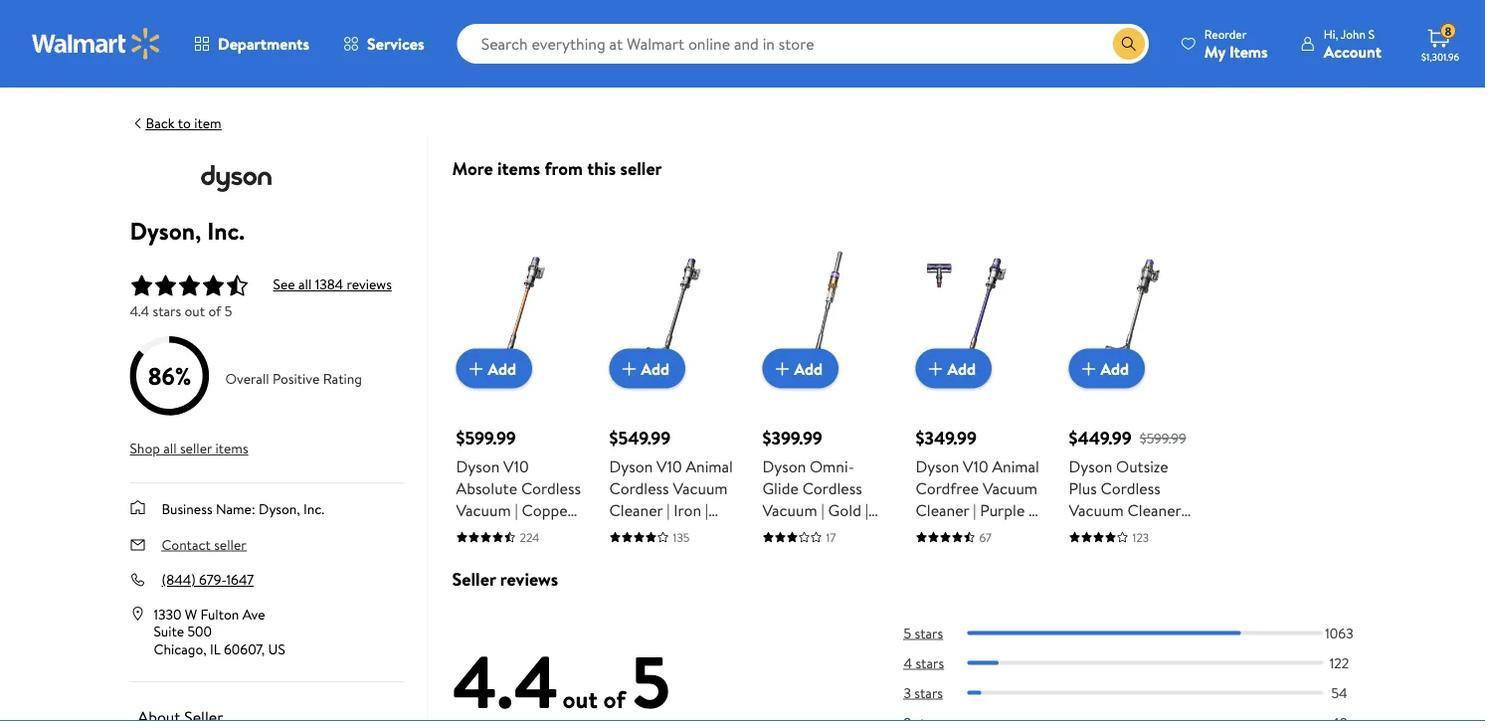 Task type: describe. For each thing, give the bounding box(es) containing it.
stars for 5 stars
[[915, 623, 943, 642]]

4
[[904, 653, 912, 672]]

stars inside see all 1384 reviews 4.4 stars out of 5
[[153, 301, 181, 320]]

contact seller button
[[162, 535, 246, 554]]

1 horizontal spatial 5
[[904, 623, 911, 642]]

224
[[520, 529, 539, 546]]

| left purple
[[973, 499, 976, 521]]

seller reviews
[[452, 567, 558, 592]]

stars for 4 stars
[[915, 653, 944, 672]]

add button for $349.99
[[916, 349, 992, 388]]

1 vertical spatial dyson,
[[259, 499, 300, 519]]

chicago,
[[154, 639, 207, 659]]

glide
[[762, 477, 798, 499]]

il
[[210, 639, 220, 659]]

business
[[162, 499, 212, 519]]

my
[[1204, 40, 1225, 62]]

gold
[[828, 499, 861, 521]]

Search search field
[[457, 24, 1149, 64]]

product group containing $599.99
[[456, 207, 581, 546]]

nickel
[[1069, 521, 1112, 543]]

items
[[1229, 40, 1268, 62]]

dyson omni-glide  cordless vacuum | gold | new image
[[762, 247, 888, 372]]

see
[[273, 274, 295, 294]]

| left 123
[[1116, 521, 1119, 543]]

add for $549.99
[[641, 357, 669, 379]]

1330 w fulton ave suite 500 chicago, il 60607 , us
[[154, 604, 285, 659]]

animal for $349.99
[[992, 455, 1039, 477]]

dyson for $599.99
[[456, 455, 500, 477]]

$549.99 dyson v10 animal cordless vacuum cleaner | iron | new
[[609, 425, 733, 543]]

name:
[[216, 499, 255, 519]]

add to cart image for $599.99
[[464, 357, 488, 380]]

walmart image
[[32, 28, 161, 60]]

us
[[268, 639, 285, 659]]

| left iron
[[667, 499, 670, 521]]

1 horizontal spatial items
[[497, 156, 540, 181]]

| left gold
[[821, 499, 824, 521]]

add to cart image for $549.99
[[617, 357, 641, 380]]

add for $599.99
[[488, 357, 516, 379]]

dyson, inc.
[[130, 214, 245, 247]]

3
[[904, 683, 911, 702]]

positive
[[273, 369, 320, 388]]

(844)
[[162, 570, 196, 589]]

| right gold
[[865, 499, 868, 521]]

more items from this seller
[[452, 156, 662, 181]]

reviews inside see all 1384 reviews 4.4 stars out of 5
[[347, 274, 392, 294]]

| right iron
[[705, 499, 708, 521]]

| left copper
[[515, 499, 518, 521]]

ave
[[242, 604, 265, 624]]

item
[[194, 113, 221, 133]]

shop
[[130, 439, 160, 458]]

1063
[[1325, 623, 1353, 642]]

absolute
[[456, 477, 517, 499]]

1 vertical spatial out
[[563, 682, 598, 716]]

all for 1384
[[298, 274, 312, 294]]

1 vertical spatial items
[[215, 439, 248, 458]]

0 vertical spatial inc.
[[207, 214, 245, 247]]

from
[[545, 156, 583, 181]]

fulton
[[201, 604, 239, 624]]

135
[[673, 529, 690, 546]]

stars for 3 stars
[[914, 683, 943, 702]]

reorder my items
[[1204, 25, 1268, 62]]

vacuum for $349.99
[[983, 477, 1037, 499]]

$549.99
[[609, 425, 671, 450]]

8
[[1445, 23, 1452, 39]]

1 vertical spatial reviews
[[500, 567, 558, 592]]

cleaner for $349.99
[[916, 499, 969, 521]]

$449.99
[[1069, 425, 1132, 450]]

search icon image
[[1121, 36, 1137, 52]]

$349.99
[[916, 425, 977, 450]]

back to item link
[[130, 113, 221, 133]]

overall
[[225, 369, 269, 388]]

hi,
[[1324, 25, 1338, 42]]

animal for $549.99
[[686, 455, 733, 477]]

1 vertical spatial of
[[603, 682, 626, 716]]

$599.99 inside $599.99 dyson v10 absolute cordless vacuum | copper | new
[[456, 425, 516, 450]]

w
[[185, 604, 197, 624]]

cleaner inside $449.99 $599.99 dyson outsize plus cordless vacuum cleaner | nickel | new
[[1127, 499, 1181, 521]]

progress bar for 54
[[967, 691, 1323, 695]]

v10 for $599.99
[[503, 455, 529, 477]]

$349.99 dyson v10 animal cordfree vacuum cleaner | purple | refurbished
[[916, 425, 1039, 543]]

86%
[[148, 359, 191, 393]]

progress bar for 1063
[[967, 631, 1323, 635]]

4.4
[[130, 301, 149, 320]]

vacuum inside $449.99 $599.99 dyson outsize plus cordless vacuum cleaner | nickel | new
[[1069, 499, 1124, 521]]

54
[[1331, 683, 1347, 702]]

add to cart image for $449.99
[[1077, 357, 1101, 380]]

,
[[261, 639, 265, 659]]

back
[[146, 113, 175, 133]]

add button for $549.99
[[609, 349, 685, 388]]



Task type: locate. For each thing, give the bounding box(es) containing it.
reviews right 1384
[[347, 274, 392, 294]]

0 horizontal spatial reviews
[[347, 274, 392, 294]]

2 horizontal spatial cleaner
[[1127, 499, 1181, 521]]

reorder
[[1204, 25, 1247, 42]]

inc.
[[207, 214, 245, 247], [303, 499, 324, 519]]

out inside see all 1384 reviews 4.4 stars out of 5
[[185, 301, 205, 320]]

(844) 679-1647
[[162, 570, 254, 589]]

items
[[497, 156, 540, 181], [215, 439, 248, 458]]

1 cleaner from the left
[[609, 499, 663, 521]]

2 dyson from the left
[[609, 455, 653, 477]]

suite
[[154, 622, 184, 641]]

shop all seller items
[[130, 439, 248, 458]]

add button
[[456, 349, 532, 388], [609, 349, 685, 388], [762, 349, 839, 388], [916, 349, 992, 388], [1069, 349, 1145, 388]]

dyson, inc. logo image
[[130, 165, 343, 192]]

cleaner up 123
[[1127, 499, 1181, 521]]

dyson for $549.99
[[609, 455, 653, 477]]

animal up purple
[[992, 455, 1039, 477]]

1 horizontal spatial reviews
[[500, 567, 558, 592]]

dyson v10 absolute cordless vacuum | copper | new image
[[456, 247, 581, 372]]

1 horizontal spatial dyson,
[[259, 499, 300, 519]]

0 vertical spatial seller
[[620, 156, 662, 181]]

departments button
[[177, 20, 326, 68]]

$1,301.96
[[1421, 50, 1459, 63]]

vacuum inside $549.99 dyson v10 animal cordless vacuum cleaner | iron | new
[[673, 477, 728, 499]]

1384
[[315, 274, 343, 294]]

1647
[[226, 570, 254, 589]]

0 horizontal spatial cleaner
[[609, 499, 663, 521]]

cordless up 17
[[802, 477, 862, 499]]

inc. right name:
[[303, 499, 324, 519]]

new down glide
[[762, 521, 794, 543]]

5
[[224, 301, 232, 320], [904, 623, 911, 642]]

all right see
[[298, 274, 312, 294]]

2 horizontal spatial seller
[[620, 156, 662, 181]]

dyson inside $349.99 dyson v10 animal cordfree vacuum cleaner | purple | refurbished
[[916, 455, 959, 477]]

0 horizontal spatial of
[[208, 301, 221, 320]]

1 add to cart image from the left
[[924, 357, 947, 380]]

1 product group from the left
[[456, 207, 581, 546]]

add button for $599.99
[[456, 349, 532, 388]]

0 vertical spatial 5
[[224, 301, 232, 320]]

2 add to cart image from the left
[[1077, 357, 1101, 380]]

1 vertical spatial progress bar
[[967, 661, 1323, 665]]

2 add button from the left
[[609, 349, 685, 388]]

4 stars
[[904, 653, 944, 672]]

2 v10 from the left
[[657, 455, 682, 477]]

new left the 135
[[609, 521, 641, 543]]

stars right 4.4
[[153, 301, 181, 320]]

v10
[[503, 455, 529, 477], [657, 455, 682, 477], [963, 455, 988, 477]]

1 new from the left
[[456, 521, 487, 543]]

2 horizontal spatial v10
[[963, 455, 988, 477]]

60607
[[224, 639, 261, 659]]

17
[[826, 529, 836, 546]]

1 horizontal spatial of
[[603, 682, 626, 716]]

vacuum left copper
[[456, 499, 511, 521]]

cleaner left iron
[[609, 499, 663, 521]]

vacuum for $399.99
[[762, 499, 817, 521]]

v10 inside $349.99 dyson v10 animal cordfree vacuum cleaner | purple | refurbished
[[963, 455, 988, 477]]

vacuum for $549.99
[[673, 477, 728, 499]]

dyson outsize plus cordless vacuum cleaner | nickel | new image
[[1069, 247, 1194, 372]]

| right purple
[[1029, 499, 1032, 521]]

services
[[367, 33, 424, 55]]

4 add button from the left
[[916, 349, 992, 388]]

0 vertical spatial all
[[298, 274, 312, 294]]

animal inside $349.99 dyson v10 animal cordfree vacuum cleaner | purple | refurbished
[[992, 455, 1039, 477]]

v10 down $549.99
[[657, 455, 682, 477]]

0 vertical spatial progress bar
[[967, 631, 1323, 635]]

reviews down 224
[[500, 567, 558, 592]]

1 horizontal spatial add to cart image
[[1077, 357, 1101, 380]]

122
[[1330, 653, 1349, 672]]

dyson v10 animal cordless vacuum cleaner | iron | new image
[[609, 247, 735, 372]]

dyson inside $449.99 $599.99 dyson outsize plus cordless vacuum cleaner | nickel | new
[[1069, 455, 1112, 477]]

$399.99
[[762, 425, 822, 450]]

0 horizontal spatial dyson,
[[130, 214, 201, 247]]

3 add button from the left
[[762, 349, 839, 388]]

2 vertical spatial progress bar
[[967, 691, 1323, 695]]

cordless right plus
[[1101, 477, 1160, 499]]

1 cordless from the left
[[521, 477, 581, 499]]

services button
[[326, 20, 441, 68]]

vacuum up the 135
[[673, 477, 728, 499]]

animal up iron
[[686, 455, 733, 477]]

4 new from the left
[[1123, 521, 1154, 543]]

3 cordless from the left
[[802, 477, 862, 499]]

dyson,
[[130, 214, 201, 247], [259, 499, 300, 519]]

business name: dyson, inc.
[[162, 499, 324, 519]]

4 product group from the left
[[916, 207, 1041, 546]]

copper
[[522, 499, 573, 521]]

vacuum
[[673, 477, 728, 499], [983, 477, 1037, 499], [456, 499, 511, 521], [762, 499, 817, 521], [1069, 499, 1124, 521]]

inc. down dyson, inc. logo
[[207, 214, 245, 247]]

add to cart image
[[924, 357, 947, 380], [1077, 357, 1101, 380]]

out of
[[563, 682, 626, 716]]

3 progress bar from the top
[[967, 691, 1323, 695]]

s
[[1368, 25, 1375, 42]]

cordless inside $599.99 dyson v10 absolute cordless vacuum | copper | new
[[521, 477, 581, 499]]

hi, john s account
[[1324, 25, 1382, 62]]

seller right this
[[620, 156, 662, 181]]

5 stars
[[904, 623, 943, 642]]

seller
[[620, 156, 662, 181], [180, 439, 212, 458], [214, 535, 246, 554]]

5 add from the left
[[1101, 357, 1129, 379]]

dyson inside $599.99 dyson v10 absolute cordless vacuum | copper | new
[[456, 455, 500, 477]]

dyson for $349.99
[[916, 455, 959, 477]]

purple
[[980, 499, 1025, 521]]

plus
[[1069, 477, 1097, 499]]

vacuum for $599.99
[[456, 499, 511, 521]]

new inside $599.99 dyson v10 absolute cordless vacuum | copper | new
[[456, 521, 487, 543]]

0 horizontal spatial animal
[[686, 455, 733, 477]]

3 dyson from the left
[[762, 455, 806, 477]]

vacuum left gold
[[762, 499, 817, 521]]

add button for $399.99
[[762, 349, 839, 388]]

$599.99 inside $449.99 $599.99 dyson outsize plus cordless vacuum cleaner | nickel | new
[[1140, 428, 1186, 447]]

rating
[[323, 369, 362, 388]]

progress bar
[[967, 631, 1323, 635], [967, 661, 1323, 665], [967, 691, 1323, 695]]

vacuum down outsize
[[1069, 499, 1124, 521]]

2 progress bar from the top
[[967, 661, 1323, 665]]

all right shop
[[163, 439, 177, 458]]

cordless inside $449.99 $599.99 dyson outsize plus cordless vacuum cleaner | nickel | new
[[1101, 477, 1160, 499]]

5 inside see all 1384 reviews 4.4 stars out of 5
[[224, 301, 232, 320]]

dyson inside $549.99 dyson v10 animal cordless vacuum cleaner | iron | new
[[609, 455, 653, 477]]

cleaner inside $549.99 dyson v10 animal cordless vacuum cleaner | iron | new
[[609, 499, 663, 521]]

0 vertical spatial dyson,
[[130, 214, 201, 247]]

$399.99 dyson omni- glide  cordless vacuum | gold | new
[[762, 425, 868, 543]]

Walmart Site-Wide search field
[[457, 24, 1149, 64]]

5 add button from the left
[[1069, 349, 1145, 388]]

0 horizontal spatial seller
[[180, 439, 212, 458]]

(844) 679-1647 link
[[162, 570, 254, 589]]

dyson inside $399.99 dyson omni- glide  cordless vacuum | gold | new
[[762, 455, 806, 477]]

cordless for $599.99
[[521, 477, 581, 499]]

product group
[[456, 207, 581, 546], [609, 207, 735, 546], [762, 207, 888, 546], [916, 207, 1041, 546], [1069, 207, 1194, 546]]

animal inside $549.99 dyson v10 animal cordless vacuum cleaner | iron | new
[[686, 455, 733, 477]]

1 horizontal spatial $599.99
[[1140, 428, 1186, 447]]

stars right "3"
[[914, 683, 943, 702]]

add to cart image for $399.99
[[770, 357, 794, 380]]

3 new from the left
[[762, 521, 794, 543]]

dyson v10 animal   cordfree vacuum cleaner | purple | refurbished image
[[916, 247, 1041, 372]]

account
[[1324, 40, 1382, 62]]

vacuum inside $399.99 dyson omni- glide  cordless vacuum | gold | new
[[762, 499, 817, 521]]

3 product group from the left
[[762, 207, 888, 546]]

dyson, right name:
[[259, 499, 300, 519]]

overall positive rating
[[225, 369, 362, 388]]

add to cart image for $349.99
[[924, 357, 947, 380]]

all for seller
[[163, 439, 177, 458]]

$599.99 up absolute on the left
[[456, 425, 516, 450]]

0 vertical spatial of
[[208, 301, 221, 320]]

0 horizontal spatial add to cart image
[[464, 357, 488, 380]]

2 new from the left
[[609, 521, 641, 543]]

1 add from the left
[[488, 357, 516, 379]]

progress bar for 122
[[967, 661, 1323, 665]]

new right nickel
[[1123, 521, 1154, 543]]

v10 inside $549.99 dyson v10 animal cordless vacuum cleaner | iron | new
[[657, 455, 682, 477]]

stars up 4 stars
[[915, 623, 943, 642]]

$599.99 up outsize
[[1140, 428, 1186, 447]]

add for $399.99
[[794, 357, 823, 379]]

3 stars
[[904, 683, 943, 702]]

1 horizontal spatial all
[[298, 274, 312, 294]]

1 vertical spatial all
[[163, 439, 177, 458]]

3 cleaner from the left
[[1127, 499, 1181, 521]]

2 animal from the left
[[992, 455, 1039, 477]]

4 dyson from the left
[[916, 455, 959, 477]]

5 up "overall"
[[224, 301, 232, 320]]

1 horizontal spatial seller
[[214, 535, 246, 554]]

new down absolute on the left
[[456, 521, 487, 543]]

see all 1384 reviews 4.4 stars out of 5
[[130, 274, 392, 320]]

v10 down the $349.99
[[963, 455, 988, 477]]

contact seller
[[162, 535, 246, 554]]

1 vertical spatial 5
[[904, 623, 911, 642]]

vacuum inside $599.99 dyson v10 absolute cordless vacuum | copper | new
[[456, 499, 511, 521]]

john
[[1341, 25, 1366, 42]]

add to cart image up $449.99
[[1077, 357, 1101, 380]]

dyson, up 4.4
[[130, 214, 201, 247]]

cordless for $549.99
[[609, 477, 669, 499]]

add
[[488, 357, 516, 379], [641, 357, 669, 379], [794, 357, 823, 379], [947, 357, 976, 379], [1101, 357, 1129, 379]]

1 horizontal spatial inc.
[[303, 499, 324, 519]]

back to item
[[146, 113, 221, 133]]

1 add to cart image from the left
[[464, 357, 488, 380]]

1 vertical spatial inc.
[[303, 499, 324, 519]]

4 add from the left
[[947, 357, 976, 379]]

seller right shop
[[180, 439, 212, 458]]

items up name:
[[215, 439, 248, 458]]

0 horizontal spatial inc.
[[207, 214, 245, 247]]

product group containing $549.99
[[609, 207, 735, 546]]

this
[[587, 156, 616, 181]]

cleaner for $549.99
[[609, 499, 663, 521]]

5 up 4
[[904, 623, 911, 642]]

more
[[452, 156, 493, 181]]

vacuum inside $349.99 dyson v10 animal cordfree vacuum cleaner | purple | refurbished
[[983, 477, 1037, 499]]

product group containing $399.99
[[762, 207, 888, 546]]

cordless inside $399.99 dyson omni- glide  cordless vacuum | gold | new
[[802, 477, 862, 499]]

4 cordless from the left
[[1101, 477, 1160, 499]]

1 horizontal spatial out
[[563, 682, 598, 716]]

cordless for $399.99
[[802, 477, 862, 499]]

cordless inside $549.99 dyson v10 animal cordless vacuum cleaner | iron | new
[[609, 477, 669, 499]]

add to cart image
[[464, 357, 488, 380], [617, 357, 641, 380], [770, 357, 794, 380]]

1 horizontal spatial cleaner
[[916, 499, 969, 521]]

0 horizontal spatial all
[[163, 439, 177, 458]]

500
[[187, 622, 212, 641]]

0 horizontal spatial out
[[185, 301, 205, 320]]

v10 inside $599.99 dyson v10 absolute cordless vacuum | copper | new
[[503, 455, 529, 477]]

cordless up 224
[[521, 477, 581, 499]]

$599.99
[[456, 425, 516, 450], [1140, 428, 1186, 447]]

|
[[515, 499, 518, 521], [577, 499, 580, 521], [667, 499, 670, 521], [705, 499, 708, 521], [821, 499, 824, 521], [865, 499, 868, 521], [973, 499, 976, 521], [1029, 499, 1032, 521], [1185, 499, 1188, 521], [1116, 521, 1119, 543]]

2 vertical spatial seller
[[214, 535, 246, 554]]

0 horizontal spatial 5
[[224, 301, 232, 320]]

all inside see all 1384 reviews 4.4 stars out of 5
[[298, 274, 312, 294]]

0 vertical spatial out
[[185, 301, 205, 320]]

2 add from the left
[[641, 357, 669, 379]]

123
[[1132, 529, 1149, 546]]

2 cleaner from the left
[[916, 499, 969, 521]]

v10 for $349.99
[[963, 455, 988, 477]]

v10 for $549.99
[[657, 455, 682, 477]]

departments
[[218, 33, 309, 55]]

3 v10 from the left
[[963, 455, 988, 477]]

seller down name:
[[214, 535, 246, 554]]

of
[[208, 301, 221, 320], [603, 682, 626, 716]]

product group containing $349.99
[[916, 207, 1041, 546]]

v10 up copper
[[503, 455, 529, 477]]

2 cordless from the left
[[609, 477, 669, 499]]

1 dyson from the left
[[456, 455, 500, 477]]

refurbished
[[916, 521, 999, 543]]

0 vertical spatial reviews
[[347, 274, 392, 294]]

new inside $549.99 dyson v10 animal cordless vacuum cleaner | iron | new
[[609, 521, 641, 543]]

679-
[[199, 570, 226, 589]]

seller
[[452, 567, 496, 592]]

| right copper
[[577, 499, 580, 521]]

0 horizontal spatial add to cart image
[[924, 357, 947, 380]]

omni-
[[810, 455, 854, 477]]

5 product group from the left
[[1069, 207, 1194, 546]]

0 horizontal spatial $599.99
[[456, 425, 516, 450]]

dyson for $399.99
[[762, 455, 806, 477]]

cleaner
[[609, 499, 663, 521], [916, 499, 969, 521], [1127, 499, 1181, 521]]

add for $349.99
[[947, 357, 976, 379]]

dyson
[[456, 455, 500, 477], [609, 455, 653, 477], [762, 455, 806, 477], [916, 455, 959, 477], [1069, 455, 1112, 477]]

cleaner left purple
[[916, 499, 969, 521]]

1 vertical spatial seller
[[180, 439, 212, 458]]

to
[[178, 113, 191, 133]]

1 animal from the left
[[686, 455, 733, 477]]

$449.99 $599.99 dyson outsize plus cordless vacuum cleaner | nickel | new
[[1069, 425, 1188, 543]]

cordless down $549.99
[[609, 477, 669, 499]]

new inside $449.99 $599.99 dyson outsize plus cordless vacuum cleaner | nickel | new
[[1123, 521, 1154, 543]]

1 v10 from the left
[[503, 455, 529, 477]]

2 product group from the left
[[609, 207, 735, 546]]

0 horizontal spatial v10
[[503, 455, 529, 477]]

$599.99 dyson v10 absolute cordless vacuum | copper | new
[[456, 425, 581, 543]]

3 add to cart image from the left
[[770, 357, 794, 380]]

contact
[[162, 535, 211, 554]]

2 horizontal spatial add to cart image
[[770, 357, 794, 380]]

of inside see all 1384 reviews 4.4 stars out of 5
[[208, 301, 221, 320]]

1 horizontal spatial add to cart image
[[617, 357, 641, 380]]

product group containing $449.99
[[1069, 207, 1194, 546]]

new
[[456, 521, 487, 543], [609, 521, 641, 543], [762, 521, 794, 543], [1123, 521, 1154, 543]]

vacuum up 67 at the bottom right of the page
[[983, 477, 1037, 499]]

cordfree
[[916, 477, 979, 499]]

iron
[[674, 499, 701, 521]]

1 progress bar from the top
[[967, 631, 1323, 635]]

new inside $399.99 dyson omni- glide  cordless vacuum | gold | new
[[762, 521, 794, 543]]

67
[[979, 529, 992, 546]]

1 horizontal spatial animal
[[992, 455, 1039, 477]]

outsize
[[1116, 455, 1168, 477]]

3 add from the left
[[794, 357, 823, 379]]

5 dyson from the left
[[1069, 455, 1112, 477]]

shop all seller items link
[[130, 439, 248, 458]]

0 vertical spatial items
[[497, 156, 540, 181]]

1330
[[154, 604, 182, 624]]

all
[[298, 274, 312, 294], [163, 439, 177, 458]]

stars right 4
[[915, 653, 944, 672]]

| right nickel
[[1185, 499, 1188, 521]]

cleaner inside $349.99 dyson v10 animal cordfree vacuum cleaner | purple | refurbished
[[916, 499, 969, 521]]

items left from
[[497, 156, 540, 181]]

animal
[[686, 455, 733, 477], [992, 455, 1039, 477]]

1 add button from the left
[[456, 349, 532, 388]]

0 horizontal spatial items
[[215, 439, 248, 458]]

2 add to cart image from the left
[[617, 357, 641, 380]]

add to cart image up the $349.99
[[924, 357, 947, 380]]

1 horizontal spatial v10
[[657, 455, 682, 477]]



Task type: vqa. For each thing, say whether or not it's contained in the screenshot.
anywhere.
no



